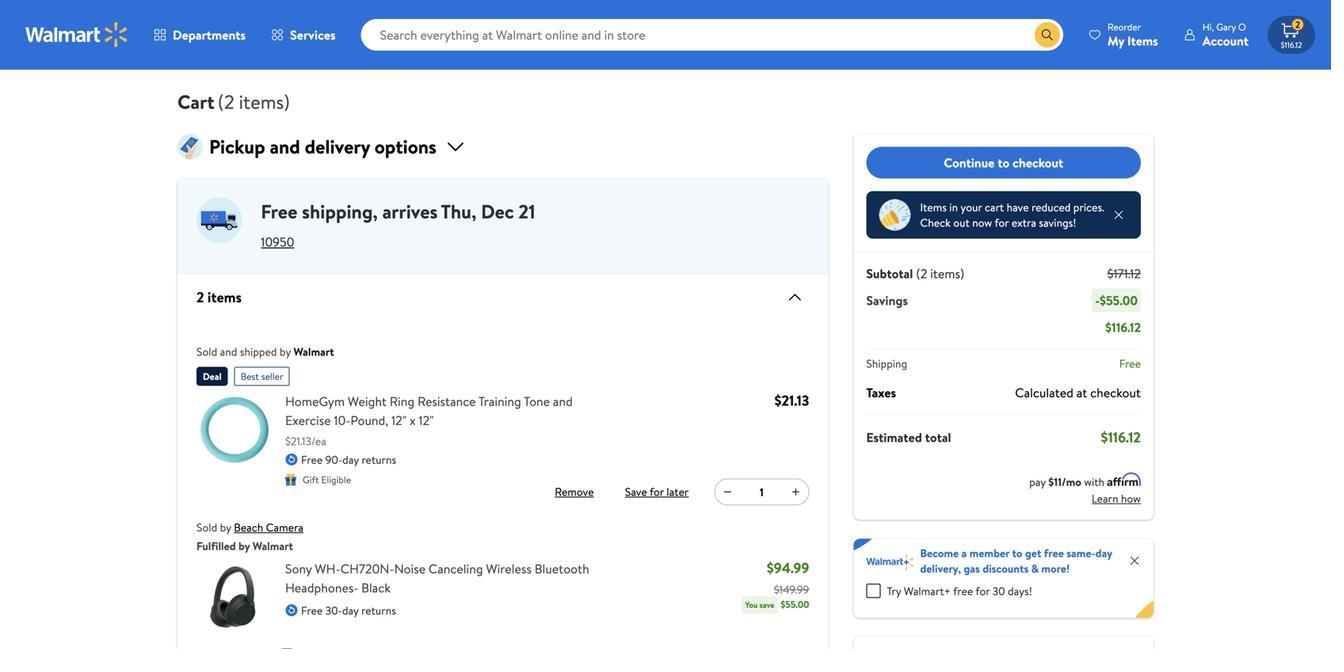 Task type: vqa. For each thing, say whether or not it's contained in the screenshot.
TERMS
no



Task type: locate. For each thing, give the bounding box(es) containing it.
homegym weight ring resistance training tone and exercise 10-pound, 12" x 12", with add-on services, $21.13/ea, 1 in cart gift eligible image
[[197, 392, 273, 468]]

pickup and delivery options button
[[178, 134, 828, 160]]

x
[[410, 412, 416, 430]]

-
[[1095, 292, 1100, 309]]

0 horizontal spatial $55.00
[[781, 598, 809, 612]]

0 horizontal spatial 2
[[197, 288, 204, 308]]

and
[[270, 134, 300, 160], [220, 344, 237, 360], [553, 393, 573, 411]]

at
[[1077, 384, 1088, 402]]

wireless
[[486, 561, 532, 578]]

1 vertical spatial $55.00
[[781, 598, 809, 612]]

0 vertical spatial to
[[998, 154, 1010, 171]]

checkout
[[1013, 154, 1064, 171], [1091, 384, 1141, 402]]

sold up fulfilled
[[197, 520, 217, 536]]

search icon image
[[1041, 29, 1054, 41]]

$21.13/ea
[[285, 434, 326, 449]]

checkout inside button
[[1013, 154, 1064, 171]]

$149.99
[[774, 583, 809, 598]]

90-
[[325, 453, 343, 468]]

for inside items in your cart have reduced prices. check out now for extra savings!
[[995, 215, 1009, 231]]

remove button
[[549, 480, 600, 505]]

-$55.00
[[1095, 292, 1138, 309]]

with
[[1084, 475, 1105, 490]]

0 horizontal spatial for
[[650, 485, 664, 500]]

thu,
[[441, 199, 477, 225]]

dec
[[481, 199, 514, 225]]

0 horizontal spatial 12"
[[392, 412, 407, 430]]

subtotal
[[867, 265, 913, 283]]

free down gas
[[954, 584, 973, 599]]

0 vertical spatial sold
[[197, 344, 217, 360]]

become a member to get free same-day delivery, gas discounts & more!
[[920, 546, 1113, 577]]

for
[[995, 215, 1009, 231], [650, 485, 664, 500], [976, 584, 990, 599]]

1 sold from the top
[[197, 344, 217, 360]]

checkout for calculated at checkout
[[1091, 384, 1141, 402]]

days!
[[1008, 584, 1033, 599]]

$116.12 up affirm image
[[1101, 428, 1141, 448]]

more!
[[1042, 562, 1070, 577]]

items) for cart (2 items)
[[239, 89, 290, 115]]

and right tone
[[553, 393, 573, 411]]

1 vertical spatial for
[[650, 485, 664, 500]]

returns
[[362, 453, 396, 468], [361, 604, 396, 619]]

sold by beach camera fulfilled by walmart
[[197, 520, 304, 554]]

free right get
[[1044, 546, 1064, 562]]

free for free
[[1120, 356, 1141, 372]]

day up eligible
[[343, 453, 359, 468]]

become
[[920, 546, 959, 562]]

free for free 30-day returns
[[301, 604, 323, 619]]

day left close walmart plus section icon on the bottom of the page
[[1096, 546, 1113, 562]]

walmart up homegym at the left bottom
[[294, 344, 334, 360]]

1 horizontal spatial to
[[1012, 546, 1023, 562]]

items left 'in'
[[920, 200, 947, 215]]

returns for free 30-day returns
[[361, 604, 396, 619]]

fulfilled
[[197, 539, 236, 554]]

(2 for subtotal
[[916, 265, 928, 283]]

2 vertical spatial by
[[239, 539, 250, 554]]

canceling
[[429, 561, 483, 578]]

to right 'continue'
[[998, 154, 1010, 171]]

0 vertical spatial returns
[[362, 453, 396, 468]]

1 vertical spatial (2
[[916, 265, 928, 283]]

0 vertical spatial and
[[270, 134, 300, 160]]

resistance
[[418, 393, 476, 411]]

estimated
[[867, 429, 922, 447]]

2 left items
[[197, 288, 204, 308]]

0 vertical spatial items)
[[239, 89, 290, 115]]

pay
[[1030, 475, 1046, 490]]

0 vertical spatial for
[[995, 215, 1009, 231]]

0 vertical spatial $116.12
[[1281, 40, 1303, 50]]

1 horizontal spatial items)
[[931, 265, 965, 283]]

2 vertical spatial for
[[976, 584, 990, 599]]

departments button
[[141, 16, 258, 54]]

(2 right cart
[[218, 89, 234, 115]]

1 horizontal spatial 12"
[[419, 412, 434, 430]]

by up fulfilled
[[220, 520, 231, 536]]

you
[[745, 600, 758, 611]]

10950
[[261, 233, 294, 251]]

0 horizontal spatial walmart
[[253, 539, 293, 554]]

1 vertical spatial sold
[[197, 520, 217, 536]]

2 horizontal spatial for
[[995, 215, 1009, 231]]

free left 30-
[[301, 604, 323, 619]]

items right my
[[1128, 32, 1159, 50]]

cart (2 items)
[[178, 89, 290, 115]]

1 12" from the left
[[392, 412, 407, 430]]

$55.00 down the $149.99
[[781, 598, 809, 612]]

to inside become a member to get free same-day delivery, gas discounts & more!
[[1012, 546, 1023, 562]]

try walmart+ free for 30 days!
[[887, 584, 1033, 599]]

2 horizontal spatial and
[[553, 393, 573, 411]]

options
[[375, 134, 437, 160]]

returns down 'pound,'
[[362, 453, 396, 468]]

1 horizontal spatial for
[[976, 584, 990, 599]]

close nudge image
[[1113, 209, 1125, 222]]

2 vertical spatial and
[[553, 393, 573, 411]]

2 horizontal spatial by
[[280, 344, 291, 360]]

Search search field
[[361, 19, 1063, 51]]

(2 right subtotal
[[916, 265, 928, 283]]

items) down the check
[[931, 265, 965, 283]]

have
[[1007, 200, 1029, 215]]

0 vertical spatial checkout
[[1013, 154, 1064, 171]]

2 12" from the left
[[419, 412, 434, 430]]

by right shipped
[[280, 344, 291, 360]]

1 vertical spatial day
[[1096, 546, 1113, 562]]

out
[[954, 215, 970, 231]]

banner containing become a member to get free same-day delivery, gas discounts & more!
[[854, 539, 1154, 619]]

sold for sold and shipped by walmart
[[197, 344, 217, 360]]

$55.00
[[1100, 292, 1138, 309], [781, 598, 809, 612]]

12" right x
[[419, 412, 434, 430]]

now
[[973, 215, 992, 231]]

by down beach on the left of the page
[[239, 539, 250, 554]]

1 vertical spatial items
[[920, 200, 947, 215]]

sold up deal
[[197, 344, 217, 360]]

0 vertical spatial by
[[280, 344, 291, 360]]

0 horizontal spatial items)
[[239, 89, 290, 115]]

items inside reorder my items
[[1128, 32, 1159, 50]]

services button
[[258, 16, 348, 54]]

gifteligibleicon image
[[285, 474, 296, 486]]

sony wh-ch720n-noise canceling wireless bluetooth headphones- black
[[285, 561, 589, 597]]

free down $21.13/ea
[[301, 453, 323, 468]]

1 horizontal spatial by
[[239, 539, 250, 554]]

items) up pickup at the top of the page
[[239, 89, 290, 115]]

checkout up reduced
[[1013, 154, 1064, 171]]

checkout right at
[[1091, 384, 1141, 402]]

1 horizontal spatial free
[[1044, 546, 1064, 562]]

walmart
[[294, 344, 334, 360], [253, 539, 293, 554]]

1 vertical spatial checkout
[[1091, 384, 1141, 402]]

affirm image
[[1108, 473, 1141, 487]]

1 vertical spatial to
[[1012, 546, 1023, 562]]

2 sold from the top
[[197, 520, 217, 536]]

$21.13
[[775, 391, 809, 411]]

0 horizontal spatial by
[[220, 520, 231, 536]]

day down the headphones-
[[342, 604, 359, 619]]

0 vertical spatial $55.00
[[1100, 292, 1138, 309]]

0 horizontal spatial (2
[[218, 89, 234, 115]]

0 horizontal spatial to
[[998, 154, 1010, 171]]

free up 10950 button
[[261, 199, 297, 225]]

and up deal
[[220, 344, 237, 360]]

same-
[[1067, 546, 1096, 562]]

1 vertical spatial 2
[[197, 288, 204, 308]]

reduced
[[1032, 200, 1071, 215]]

for inside button
[[650, 485, 664, 500]]

wh-
[[315, 561, 341, 578]]

cart
[[985, 200, 1004, 215]]

arrives
[[382, 199, 438, 225]]

1 horizontal spatial and
[[270, 134, 300, 160]]

0 vertical spatial (2
[[218, 89, 234, 115]]

homegym weight ring resistance training tone and exercise 10-pound, 12" x 12" $21.13/ea
[[285, 393, 573, 449]]

0 vertical spatial items
[[1128, 32, 1159, 50]]

beach camera link
[[234, 520, 304, 536]]

free up calculated at checkout
[[1120, 356, 1141, 372]]

2 returns from the top
[[361, 604, 396, 619]]

remove
[[555, 485, 594, 500]]

1 vertical spatial $116.12
[[1106, 319, 1141, 336]]

0 horizontal spatial free
[[954, 584, 973, 599]]

beach
[[234, 520, 263, 536]]

$116.12 down '-$55.00'
[[1106, 319, 1141, 336]]

day
[[343, 453, 359, 468], [1096, 546, 1113, 562], [342, 604, 359, 619]]

sony wh-ch720n-noise canceling wireless bluetooth headphones- black link
[[285, 560, 616, 598]]

free for free 90-day returns
[[301, 453, 323, 468]]

$55.00 down $171.12
[[1100, 292, 1138, 309]]

1 horizontal spatial checkout
[[1091, 384, 1141, 402]]

0 horizontal spatial items
[[920, 200, 947, 215]]

to left get
[[1012, 546, 1023, 562]]

in
[[950, 200, 958, 215]]

walmart down beach camera link
[[253, 539, 293, 554]]

0 vertical spatial day
[[343, 453, 359, 468]]

1 vertical spatial walmart
[[253, 539, 293, 554]]

shipping
[[867, 356, 908, 372]]

best seller
[[241, 370, 283, 384]]

fulfillment logo image
[[197, 198, 242, 243]]

o
[[1239, 20, 1247, 34]]

$171.12
[[1108, 265, 1141, 283]]

to
[[998, 154, 1010, 171], [1012, 546, 1023, 562]]

0 vertical spatial 2
[[1296, 18, 1301, 31]]

1 horizontal spatial items
[[1128, 32, 1159, 50]]

pickup
[[209, 134, 265, 160]]

weight
[[348, 393, 387, 411]]

for right save on the bottom left
[[650, 485, 664, 500]]

21
[[519, 199, 536, 225]]

1 returns from the top
[[362, 453, 396, 468]]

items
[[208, 288, 242, 308]]

1 horizontal spatial (2
[[916, 265, 928, 283]]

1 vertical spatial and
[[220, 344, 237, 360]]

sold inside the sold by beach camera fulfilled by walmart
[[197, 520, 217, 536]]

1 horizontal spatial 2
[[1296, 18, 1301, 31]]

30-
[[325, 604, 342, 619]]

for left the 30
[[976, 584, 990, 599]]

noise
[[394, 561, 426, 578]]

for right now on the top right of the page
[[995, 215, 1009, 231]]

returns down black
[[361, 604, 396, 619]]

continue to checkout button
[[867, 147, 1141, 179]]

pound,
[[351, 412, 388, 430]]

later
[[667, 485, 689, 500]]

0 horizontal spatial and
[[220, 344, 237, 360]]

day for free 90-day returns
[[343, 453, 359, 468]]

0 vertical spatial free
[[1044, 546, 1064, 562]]

1 vertical spatial returns
[[361, 604, 396, 619]]

and right pickup at the top of the page
[[270, 134, 300, 160]]

delivery,
[[920, 562, 961, 577]]

free
[[261, 199, 297, 225], [1120, 356, 1141, 372], [301, 453, 323, 468], [301, 604, 323, 619]]

continue
[[944, 154, 995, 171]]

2 right o at top right
[[1296, 18, 1301, 31]]

12"
[[392, 412, 407, 430], [419, 412, 434, 430]]

items)
[[239, 89, 290, 115], [931, 265, 965, 283]]

12" left x
[[392, 412, 407, 430]]

1 vertical spatial items)
[[931, 265, 965, 283]]

banner
[[854, 539, 1154, 619]]

Try Walmart+ free for 30 days! checkbox
[[867, 585, 881, 599]]

0 horizontal spatial checkout
[[1013, 154, 1064, 171]]

2 vertical spatial day
[[342, 604, 359, 619]]

1 horizontal spatial walmart
[[294, 344, 334, 360]]

1 vertical spatial by
[[220, 520, 231, 536]]

$116.12 right account
[[1281, 40, 1303, 50]]



Task type: describe. For each thing, give the bounding box(es) containing it.
extra
[[1012, 215, 1037, 231]]

2 vertical spatial $116.12
[[1101, 428, 1141, 448]]

save
[[625, 485, 647, 500]]

homegym weight ring resistance training tone and exercise 10-pound, 12" x 12" link
[[285, 392, 616, 430]]

and for pickup
[[270, 134, 300, 160]]

$55.00 inside $94.99 $149.99 you save $55.00
[[781, 598, 809, 612]]

headphones-
[[285, 580, 358, 597]]

save for later
[[625, 485, 689, 500]]

30
[[993, 584, 1005, 599]]

seller
[[261, 370, 283, 384]]

increase quantity homegym weight ring resistance training tone and exercise 10-pound, 12" x 12", current quantity 1 image
[[790, 486, 802, 499]]

gary
[[1217, 20, 1236, 34]]

sold and shipped by walmart
[[197, 344, 334, 360]]

reorder
[[1108, 20, 1142, 34]]

1 vertical spatial free
[[954, 584, 973, 599]]

close walmart plus section image
[[1129, 555, 1141, 568]]

free inside become a member to get free same-day delivery, gas discounts & more!
[[1044, 546, 1064, 562]]

sold for sold by beach camera fulfilled by walmart
[[197, 520, 217, 536]]

get
[[1025, 546, 1042, 562]]

gift
[[303, 474, 319, 487]]

ch720n-
[[341, 561, 394, 578]]

hi,
[[1203, 20, 1214, 34]]

pay $11/mo with
[[1030, 475, 1108, 490]]

services
[[290, 26, 336, 44]]

save for later button
[[622, 480, 692, 505]]

0 vertical spatial walmart
[[294, 344, 334, 360]]

subtotal (2 items)
[[867, 265, 965, 283]]

10-
[[334, 412, 351, 430]]

sony
[[285, 561, 312, 578]]

2 items
[[197, 288, 242, 308]]

2 for 2 items
[[197, 288, 204, 308]]

Walmart Site-Wide search field
[[361, 19, 1063, 51]]

reorder my items
[[1108, 20, 1159, 50]]

and inside the homegym weight ring resistance training tone and exercise 10-pound, 12" x 12" $21.13/ea
[[553, 393, 573, 411]]

learn
[[1092, 491, 1119, 507]]

sony wh-ch720n-noise canceling wireless bluetooth headphones- black, with add-on services, 1 in cart image
[[197, 560, 273, 636]]

walmart inside the sold by beach camera fulfilled by walmart
[[253, 539, 293, 554]]

and for sold
[[220, 344, 237, 360]]

homegym
[[285, 393, 345, 411]]

hide all items image
[[779, 288, 805, 307]]

ring
[[390, 393, 415, 411]]

cart_gic_illustration image
[[178, 134, 203, 160]]

$94.99 $149.99 you save $55.00
[[745, 559, 809, 612]]

continue to checkout
[[944, 154, 1064, 171]]

calculated at checkout
[[1015, 384, 1141, 402]]

calculated
[[1015, 384, 1074, 402]]

tone
[[524, 393, 550, 411]]

prices.
[[1074, 200, 1105, 215]]

free 30-day returns
[[301, 604, 396, 619]]

deal
[[203, 370, 222, 384]]

walmart+
[[904, 584, 951, 599]]

(2 for cart
[[218, 89, 234, 115]]

departments
[[173, 26, 246, 44]]

1 horizontal spatial $55.00
[[1100, 292, 1138, 309]]

free 90-day returns
[[301, 453, 396, 468]]

training
[[479, 393, 521, 411]]

returns for free 90-day returns
[[362, 453, 396, 468]]

free for free shipping , arrives thu, dec 21
[[261, 199, 297, 225]]

$11/mo
[[1049, 475, 1082, 490]]

day for free 30-day returns
[[342, 604, 359, 619]]

shipping
[[302, 199, 373, 225]]

$94.99
[[767, 559, 809, 579]]

gift eligible
[[303, 474, 351, 487]]

gas
[[964, 562, 980, 577]]

day inside become a member to get free same-day delivery, gas discounts & more!
[[1096, 546, 1113, 562]]

my
[[1108, 32, 1125, 50]]

reduced price image
[[879, 199, 911, 231]]

learn how
[[1092, 491, 1141, 507]]

check
[[920, 215, 951, 231]]

account
[[1203, 32, 1249, 50]]

save
[[760, 600, 775, 611]]

free shipping, arrives thu, dec 21 10950 element
[[178, 179, 828, 261]]

pickup and delivery options
[[209, 134, 437, 160]]

items in your cart have reduced prices. check out now for extra savings!
[[920, 200, 1105, 231]]

items) for subtotal (2 items)
[[931, 265, 965, 283]]

try
[[887, 584, 901, 599]]

taxes
[[867, 384, 896, 402]]

savings!
[[1039, 215, 1077, 231]]

exercise
[[285, 412, 331, 430]]

&
[[1032, 562, 1039, 577]]

free shipping , arrives thu, dec 21
[[261, 199, 536, 225]]

walmart plus image
[[867, 555, 914, 571]]

estimated total
[[867, 429, 951, 447]]

discounts
[[983, 562, 1029, 577]]

to inside button
[[998, 154, 1010, 171]]

black
[[362, 580, 391, 597]]

eligible
[[321, 474, 351, 487]]

shipped
[[240, 344, 277, 360]]

items inside items in your cart have reduced prices. check out now for extra savings!
[[920, 200, 947, 215]]

1
[[760, 485, 764, 500]]

a
[[962, 546, 967, 562]]

delivery
[[305, 134, 370, 160]]

decrease quantity homegym weight ring resistance training tone and exercise 10-pound, 12" x 12", current quantity 1 image
[[721, 486, 734, 499]]

2 for 2
[[1296, 18, 1301, 31]]

walmart image
[[25, 22, 128, 48]]

bluetooth
[[535, 561, 589, 578]]

hi, gary o account
[[1203, 20, 1249, 50]]

camera
[[266, 520, 304, 536]]

checkout for continue to checkout
[[1013, 154, 1064, 171]]



